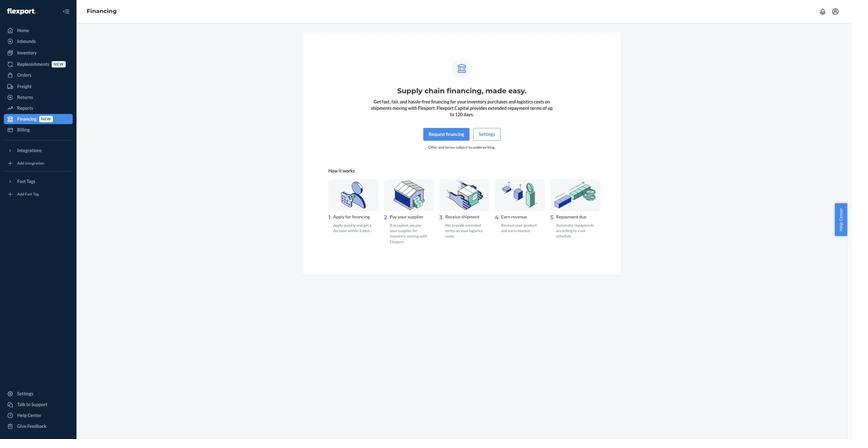 Task type: vqa. For each thing, say whether or not it's contained in the screenshot.
Logistics Freight, and/or your customs costs.
no



Task type: locate. For each thing, give the bounding box(es) containing it.
financing up flexport
[[431, 99, 450, 105]]

1 vertical spatial with
[[420, 234, 427, 239]]

for inside if accepted, we pay your supplier for inventory moving with flexport.
[[413, 229, 418, 234]]

supplier up pay
[[408, 214, 424, 220]]

0 vertical spatial fast
[[17, 179, 26, 184]]

your down "provide"
[[461, 229, 469, 234]]

1 horizontal spatial financing
[[87, 8, 117, 15]]

hassle-
[[408, 99, 422, 105]]

inventory
[[467, 99, 487, 105], [390, 234, 406, 239]]

1 vertical spatial on
[[456, 229, 460, 234]]

receive up we
[[446, 214, 461, 220]]

financing inside button
[[446, 132, 465, 137]]

for up quickly
[[346, 214, 352, 220]]

earn revenue
[[502, 214, 528, 220]]

with down pay
[[420, 234, 427, 239]]

0 vertical spatial financing
[[431, 99, 450, 105]]

1 vertical spatial new
[[41, 117, 51, 122]]

1 horizontal spatial with
[[420, 234, 427, 239]]

1 vertical spatial add
[[17, 192, 24, 197]]

days. down get
[[362, 229, 371, 234]]

1 horizontal spatial help
[[839, 223, 845, 232]]

0 vertical spatial a
[[370, 223, 372, 228]]

terms left subject
[[445, 145, 455, 150]]

1 vertical spatial 3
[[359, 229, 362, 234]]

0 vertical spatial days.
[[464, 112, 474, 117]]

new for replenishments
[[54, 62, 64, 67]]

receive up earn
[[502, 223, 515, 228]]

on up up
[[545, 99, 550, 105]]

a inside automatic repayments according to a set schedule.
[[578, 229, 580, 234]]

3 left receive shipment
[[440, 214, 443, 221]]

revenue
[[512, 214, 528, 220]]

repayment
[[556, 214, 579, 220]]

0 vertical spatial terms
[[531, 106, 542, 111]]

2 vertical spatial terms
[[446, 229, 455, 234]]

2 vertical spatial financing
[[352, 214, 370, 220]]

0 horizontal spatial on
[[456, 229, 460, 234]]

1 vertical spatial extended
[[466, 223, 481, 228]]

apply right 1 at the left of page
[[333, 214, 345, 220]]

and left earn
[[502, 229, 508, 234]]

0 horizontal spatial financing
[[17, 116, 37, 122]]

fast tags
[[17, 179, 35, 184]]

on inside we provide extended terms on your logistics costs.
[[456, 229, 460, 234]]

1 vertical spatial moving
[[407, 234, 419, 239]]

0 horizontal spatial flexport.
[[390, 240, 405, 245]]

for inside get fast, fair, and hassle-free financing for your inventory purchases and logistics costs on shipments moving with flexport. flexport capital provides extended repayment terms of up to 120 days.
[[451, 99, 457, 105]]

0 horizontal spatial help center
[[17, 413, 41, 419]]

up
[[548, 106, 553, 111]]

1 vertical spatial financing
[[17, 116, 37, 122]]

2 horizontal spatial for
[[451, 99, 457, 105]]

0 vertical spatial 3
[[440, 214, 443, 221]]

2 add from the top
[[17, 192, 24, 197]]

settings button
[[474, 128, 501, 141]]

apply inside apply quickly and get a decision within 3 days.
[[333, 223, 343, 228]]

0 vertical spatial center
[[839, 208, 845, 221]]

your down if
[[390, 229, 398, 234]]

earn
[[509, 229, 516, 234]]

and right offer
[[439, 145, 445, 150]]

1 horizontal spatial receive
[[502, 223, 515, 228]]

to left 120
[[450, 112, 455, 117]]

0 horizontal spatial 3
[[359, 229, 362, 234]]

1 horizontal spatial a
[[578, 229, 580, 234]]

new down the reports link
[[41, 117, 51, 122]]

on
[[545, 99, 550, 105], [456, 229, 460, 234]]

1 horizontal spatial logistics
[[517, 99, 533, 105]]

a for 5
[[578, 229, 580, 234]]

add integration
[[17, 161, 44, 166]]

4
[[495, 214, 499, 221]]

1 vertical spatial inventory
[[390, 234, 406, 239]]

120
[[455, 112, 463, 117]]

1 vertical spatial for
[[346, 214, 352, 220]]

extended inside we provide extended terms on your logistics costs.
[[466, 223, 481, 228]]

terms down costs
[[531, 106, 542, 111]]

financing
[[87, 8, 117, 15], [17, 116, 37, 122]]

request
[[429, 132, 445, 137]]

offer
[[429, 145, 438, 150]]

days. inside get fast, fair, and hassle-free financing for your inventory purchases and logistics costs on shipments moving with flexport. flexport capital provides extended repayment terms of up to 120 days.
[[464, 112, 474, 117]]

1 horizontal spatial flexport.
[[418, 106, 436, 111]]

settings up underwriting.
[[479, 132, 495, 137]]

apply up decision
[[333, 223, 343, 228]]

terms inside get fast, fair, and hassle-free financing for your inventory purchases and logistics costs on shipments moving with flexport. flexport capital provides extended repayment terms of up to 120 days.
[[531, 106, 542, 111]]

1 vertical spatial days.
[[362, 229, 371, 234]]

with inside if accepted, we pay your supplier for inventory moving with flexport.
[[420, 234, 427, 239]]

offer and terms subject to underwriting.
[[429, 145, 496, 150]]

1 vertical spatial settings
[[17, 392, 33, 397]]

0 vertical spatial inventory
[[467, 99, 487, 105]]

0 vertical spatial add
[[17, 161, 24, 166]]

settings
[[479, 132, 495, 137], [17, 392, 33, 397]]

moving inside get fast, fair, and hassle-free financing for your inventory purchases and logistics costs on shipments moving with flexport. flexport capital provides extended repayment terms of up to 120 days.
[[393, 106, 407, 111]]

supplier down the 'accepted,'
[[399, 229, 412, 234]]

flexport. down free
[[418, 106, 436, 111]]

your up revenue.
[[515, 223, 523, 228]]

terms up costs.
[[446, 229, 455, 234]]

help inside button
[[839, 223, 845, 232]]

0 horizontal spatial settings
[[17, 392, 33, 397]]

logistics down 'shipment'
[[470, 229, 483, 234]]

chain
[[425, 87, 445, 95]]

moving inside if accepted, we pay your supplier for inventory moving with flexport.
[[407, 234, 419, 239]]

within
[[348, 229, 359, 234]]

orders
[[17, 72, 31, 78]]

close navigation image
[[63, 8, 70, 15]]

integrations
[[17, 148, 42, 153]]

0 vertical spatial apply
[[333, 214, 345, 220]]

0 horizontal spatial help
[[17, 413, 27, 419]]

0 vertical spatial on
[[545, 99, 550, 105]]

0 vertical spatial settings
[[479, 132, 495, 137]]

0 horizontal spatial a
[[370, 223, 372, 228]]

days.
[[464, 112, 474, 117], [362, 229, 371, 234]]

request financing
[[429, 132, 465, 137]]

repayment
[[508, 106, 530, 111]]

add down fast tags
[[17, 192, 24, 197]]

flexport logo image
[[7, 8, 36, 15]]

terms
[[531, 106, 542, 111], [445, 145, 455, 150], [446, 229, 455, 234]]

0 vertical spatial with
[[408, 106, 417, 111]]

extended
[[488, 106, 507, 111], [466, 223, 481, 228]]

2 vertical spatial for
[[413, 229, 418, 234]]

fast inside dropdown button
[[17, 179, 26, 184]]

fast left tags
[[17, 179, 26, 184]]

with down hassle-
[[408, 106, 417, 111]]

subject
[[456, 145, 468, 150]]

center
[[839, 208, 845, 221], [28, 413, 41, 419]]

1 horizontal spatial days.
[[464, 112, 474, 117]]

help center
[[839, 208, 845, 232], [17, 413, 41, 419]]

help
[[839, 223, 845, 232], [17, 413, 27, 419]]

provides
[[470, 106, 487, 111]]

0 vertical spatial extended
[[488, 106, 507, 111]]

for down we
[[413, 229, 418, 234]]

to inside talk to support button
[[26, 403, 30, 408]]

0 horizontal spatial receive
[[446, 214, 461, 220]]

1 horizontal spatial on
[[545, 99, 550, 105]]

extended down purchases
[[488, 106, 507, 111]]

1 horizontal spatial extended
[[488, 106, 507, 111]]

returns link
[[4, 93, 73, 103]]

0 vertical spatial help
[[839, 223, 845, 232]]

and left get
[[357, 223, 363, 228]]

new up orders link
[[54, 62, 64, 67]]

for up flexport
[[451, 99, 457, 105]]

1 vertical spatial flexport.
[[390, 240, 405, 245]]

0 vertical spatial moving
[[393, 106, 407, 111]]

on down "provide"
[[456, 229, 460, 234]]

pay your supplier
[[390, 214, 424, 220]]

1 vertical spatial receive
[[502, 223, 515, 228]]

moving down fair,
[[393, 106, 407, 111]]

flexport. inside if accepted, we pay your supplier for inventory moving with flexport.
[[390, 240, 405, 245]]

to left set
[[574, 229, 577, 234]]

moving down we
[[407, 234, 419, 239]]

1 horizontal spatial help center
[[839, 208, 845, 232]]

a inside apply quickly and get a decision within 3 days.
[[370, 223, 372, 228]]

0 horizontal spatial days.
[[362, 229, 371, 234]]

1 vertical spatial logistics
[[470, 229, 483, 234]]

1 horizontal spatial settings
[[479, 132, 495, 137]]

extended down 'shipment'
[[466, 223, 481, 228]]

receive
[[446, 214, 461, 220], [502, 223, 515, 228]]

repayments
[[575, 223, 595, 228]]

new for financing
[[41, 117, 51, 122]]

0 vertical spatial flexport.
[[418, 106, 436, 111]]

financing up get
[[352, 214, 370, 220]]

financing
[[431, 99, 450, 105], [446, 132, 465, 137], [352, 214, 370, 220]]

1 horizontal spatial 3
[[440, 214, 443, 221]]

1 horizontal spatial new
[[54, 62, 64, 67]]

1 vertical spatial apply
[[333, 223, 343, 228]]

1 vertical spatial help
[[17, 413, 27, 419]]

3 right within
[[359, 229, 362, 234]]

feedback
[[27, 424, 46, 430]]

add for add fast tag
[[17, 192, 24, 197]]

add left integration
[[17, 161, 24, 166]]

your inside if accepted, we pay your supplier for inventory moving with flexport.
[[390, 229, 398, 234]]

financing inside get fast, fair, and hassle-free financing for your inventory purchases and logistics costs on shipments moving with flexport. flexport capital provides extended repayment terms of up to 120 days.
[[431, 99, 450, 105]]

add
[[17, 161, 24, 166], [17, 192, 24, 197]]

0 vertical spatial help center
[[839, 208, 845, 232]]

freight link
[[4, 82, 73, 92]]

0 vertical spatial receive
[[446, 214, 461, 220]]

on inside get fast, fair, and hassle-free financing for your inventory purchases and logistics costs on shipments moving with flexport. flexport capital provides extended repayment terms of up to 120 days.
[[545, 99, 550, 105]]

fair,
[[392, 99, 399, 105]]

0 horizontal spatial center
[[28, 413, 41, 419]]

reports
[[17, 106, 33, 111]]

1 vertical spatial center
[[28, 413, 41, 419]]

financing up subject
[[446, 132, 465, 137]]

0 horizontal spatial logistics
[[470, 229, 483, 234]]

0 horizontal spatial new
[[41, 117, 51, 122]]

a left set
[[578, 229, 580, 234]]

1 apply from the top
[[333, 214, 345, 220]]

give
[[17, 424, 26, 430]]

logistics up repayment
[[517, 99, 533, 105]]

inventory up provides
[[467, 99, 487, 105]]

receive inside receive your product and earn revenue.
[[502, 223, 515, 228]]

1 horizontal spatial inventory
[[467, 99, 487, 105]]

inventory inside if accepted, we pay your supplier for inventory moving with flexport.
[[390, 234, 406, 239]]

0 horizontal spatial with
[[408, 106, 417, 111]]

to inside get fast, fair, and hassle-free financing for your inventory purchases and logistics costs on shipments moving with flexport. flexport capital provides extended repayment terms of up to 120 days.
[[450, 112, 455, 117]]

days. down capital
[[464, 112, 474, 117]]

1 vertical spatial help center
[[17, 413, 41, 419]]

to right subject
[[469, 145, 472, 150]]

reports link
[[4, 103, 73, 114]]

with
[[408, 106, 417, 111], [420, 234, 427, 239]]

fast left tag
[[25, 192, 32, 197]]

1 horizontal spatial center
[[839, 208, 845, 221]]

to right talk
[[26, 403, 30, 408]]

flexport.
[[418, 106, 436, 111], [390, 240, 405, 245]]

0 horizontal spatial extended
[[466, 223, 481, 228]]

1 vertical spatial financing
[[446, 132, 465, 137]]

flexport. down the 'accepted,'
[[390, 240, 405, 245]]

0 vertical spatial new
[[54, 62, 64, 67]]

0 vertical spatial logistics
[[517, 99, 533, 105]]

inbounds
[[17, 39, 36, 44]]

give feedback
[[17, 424, 46, 430]]

3
[[440, 214, 443, 221], [359, 229, 362, 234]]

returns
[[17, 95, 33, 100]]

new
[[54, 62, 64, 67], [41, 117, 51, 122]]

request financing button
[[424, 128, 470, 141]]

1 vertical spatial a
[[578, 229, 580, 234]]

0 horizontal spatial inventory
[[390, 234, 406, 239]]

your up capital
[[457, 99, 467, 105]]

settings up talk
[[17, 392, 33, 397]]

1 add from the top
[[17, 161, 24, 166]]

1 vertical spatial supplier
[[399, 229, 412, 234]]

add for add integration
[[17, 161, 24, 166]]

2 apply from the top
[[333, 223, 343, 228]]

get
[[374, 99, 381, 105]]

quickly
[[344, 223, 356, 228]]

0 vertical spatial for
[[451, 99, 457, 105]]

a right get
[[370, 223, 372, 228]]

decision
[[333, 229, 347, 234]]

talk to support
[[17, 403, 47, 408]]

inventory down the 'accepted,'
[[390, 234, 406, 239]]

1 vertical spatial terms
[[445, 145, 455, 150]]

add integration link
[[4, 159, 73, 169]]

automatic repayments according to a set schedule.
[[556, 223, 595, 239]]

1 horizontal spatial for
[[413, 229, 418, 234]]



Task type: describe. For each thing, give the bounding box(es) containing it.
logistics inside we provide extended terms on your logistics costs.
[[470, 229, 483, 234]]

your up the 'accepted,'
[[398, 214, 407, 220]]

we
[[446, 223, 451, 228]]

according
[[556, 229, 573, 234]]

help center inside button
[[839, 208, 845, 232]]

product
[[524, 223, 537, 228]]

and inside receive your product and earn revenue.
[[502, 229, 508, 234]]

a for 1
[[370, 223, 372, 228]]

if
[[390, 223, 393, 228]]

and up repayment
[[509, 99, 516, 105]]

financing,
[[447, 87, 484, 95]]

pay
[[416, 223, 422, 228]]

fast,
[[382, 99, 391, 105]]

repayment due
[[556, 214, 587, 220]]

receive for receive shipment
[[446, 214, 461, 220]]

get
[[364, 223, 369, 228]]

support
[[31, 403, 47, 408]]

apply quickly and get a decision within 3 days.
[[333, 223, 372, 234]]

it
[[339, 168, 342, 174]]

integration
[[25, 161, 44, 166]]

to inside automatic repayments according to a set schedule.
[[574, 229, 577, 234]]

settings link
[[4, 389, 73, 400]]

apply for apply quickly and get a decision within 3 days.
[[333, 223, 343, 228]]

set
[[581, 229, 586, 234]]

supply
[[398, 87, 423, 95]]

accepted,
[[393, 223, 409, 228]]

your inside we provide extended terms on your logistics costs.
[[461, 229, 469, 234]]

if accepted, we pay your supplier for inventory moving with flexport.
[[390, 223, 427, 245]]

0 vertical spatial supplier
[[408, 214, 424, 220]]

0 horizontal spatial for
[[346, 214, 352, 220]]

give feedback button
[[4, 422, 73, 432]]

apply for financing
[[333, 214, 370, 220]]

center inside button
[[839, 208, 845, 221]]

3 inside apply quickly and get a decision within 3 days.
[[359, 229, 362, 234]]

5
[[551, 214, 554, 221]]

and inside apply quickly and get a decision within 3 days.
[[357, 223, 363, 228]]

settings inside button
[[479, 132, 495, 137]]

automatic
[[556, 223, 574, 228]]

talk
[[17, 403, 25, 408]]

apply for apply for financing
[[333, 214, 345, 220]]

1
[[329, 214, 331, 221]]

revenue.
[[517, 229, 531, 234]]

replenishments
[[17, 62, 49, 67]]

add fast tag
[[17, 192, 39, 197]]

open notifications image
[[820, 8, 827, 15]]

your inside get fast, fair, and hassle-free financing for your inventory purchases and logistics costs on shipments moving with flexport. flexport capital provides extended repayment terms of up to 120 days.
[[457, 99, 467, 105]]

help center button
[[836, 204, 848, 236]]

shipment
[[462, 214, 480, 220]]

2
[[384, 214, 388, 221]]

tags
[[27, 179, 35, 184]]

0 vertical spatial financing
[[87, 8, 117, 15]]

days. inside apply quickly and get a decision within 3 days.
[[362, 229, 371, 234]]

freight
[[17, 84, 32, 89]]

with inside get fast, fair, and hassle-free financing for your inventory purchases and logistics costs on shipments moving with flexport. flexport capital provides extended repayment terms of up to 120 days.
[[408, 106, 417, 111]]

integrations button
[[4, 146, 73, 156]]

supply chain financing, made easy.
[[398, 87, 527, 95]]

made
[[486, 87, 507, 95]]

home link
[[4, 26, 73, 36]]

and right fair,
[[400, 99, 408, 105]]

flexport
[[437, 106, 454, 111]]

inventory inside get fast, fair, and hassle-free financing for your inventory purchases and logistics costs on shipments moving with flexport. flexport capital provides extended repayment terms of up to 120 days.
[[467, 99, 487, 105]]

we
[[410, 223, 415, 228]]

we provide extended terms on your logistics costs.
[[446, 223, 483, 239]]

talk to support button
[[4, 400, 73, 411]]

easy.
[[509, 87, 527, 95]]

costs.
[[446, 234, 455, 239]]

shipments
[[371, 106, 392, 111]]

fast tags button
[[4, 177, 73, 187]]

due
[[580, 214, 587, 220]]

receive shipment
[[446, 214, 480, 220]]

logistics inside get fast, fair, and hassle-free financing for your inventory purchases and logistics costs on shipments moving with flexport. flexport capital provides extended repayment terms of up to 120 days.
[[517, 99, 533, 105]]

free
[[422, 99, 431, 105]]

home
[[17, 28, 29, 33]]

tag
[[33, 192, 39, 197]]

terms inside we provide extended terms on your logistics costs.
[[446, 229, 455, 234]]

inventory link
[[4, 48, 73, 58]]

financing link
[[87, 8, 117, 15]]

receive your product and earn revenue.
[[502, 223, 537, 234]]

schedule.
[[556, 234, 572, 239]]

receive for receive your product and earn revenue.
[[502, 223, 515, 228]]

capital
[[455, 106, 469, 111]]

billing link
[[4, 125, 73, 135]]

costs
[[534, 99, 544, 105]]

provide
[[452, 223, 465, 228]]

earn
[[502, 214, 511, 220]]

add fast tag link
[[4, 189, 73, 200]]

flexport. inside get fast, fair, and hassle-free financing for your inventory purchases and logistics costs on shipments moving with flexport. flexport capital provides extended repayment terms of up to 120 days.
[[418, 106, 436, 111]]

1 vertical spatial fast
[[25, 192, 32, 197]]

billing
[[17, 127, 30, 133]]

get fast, fair, and hassle-free financing for your inventory purchases and logistics costs on shipments moving with flexport. flexport capital provides extended repayment terms of up to 120 days.
[[371, 99, 553, 117]]

help center link
[[4, 411, 73, 421]]

how
[[329, 168, 338, 174]]

inventory
[[17, 50, 37, 56]]

of
[[543, 106, 547, 111]]

open account menu image
[[832, 8, 840, 15]]

orders link
[[4, 70, 73, 80]]

supplier inside if accepted, we pay your supplier for inventory moving with flexport.
[[399, 229, 412, 234]]

works
[[343, 168, 355, 174]]

how it works
[[329, 168, 355, 174]]

underwriting.
[[473, 145, 496, 150]]

extended inside get fast, fair, and hassle-free financing for your inventory purchases and logistics costs on shipments moving with flexport. flexport capital provides extended repayment terms of up to 120 days.
[[488, 106, 507, 111]]

your inside receive your product and earn revenue.
[[515, 223, 523, 228]]



